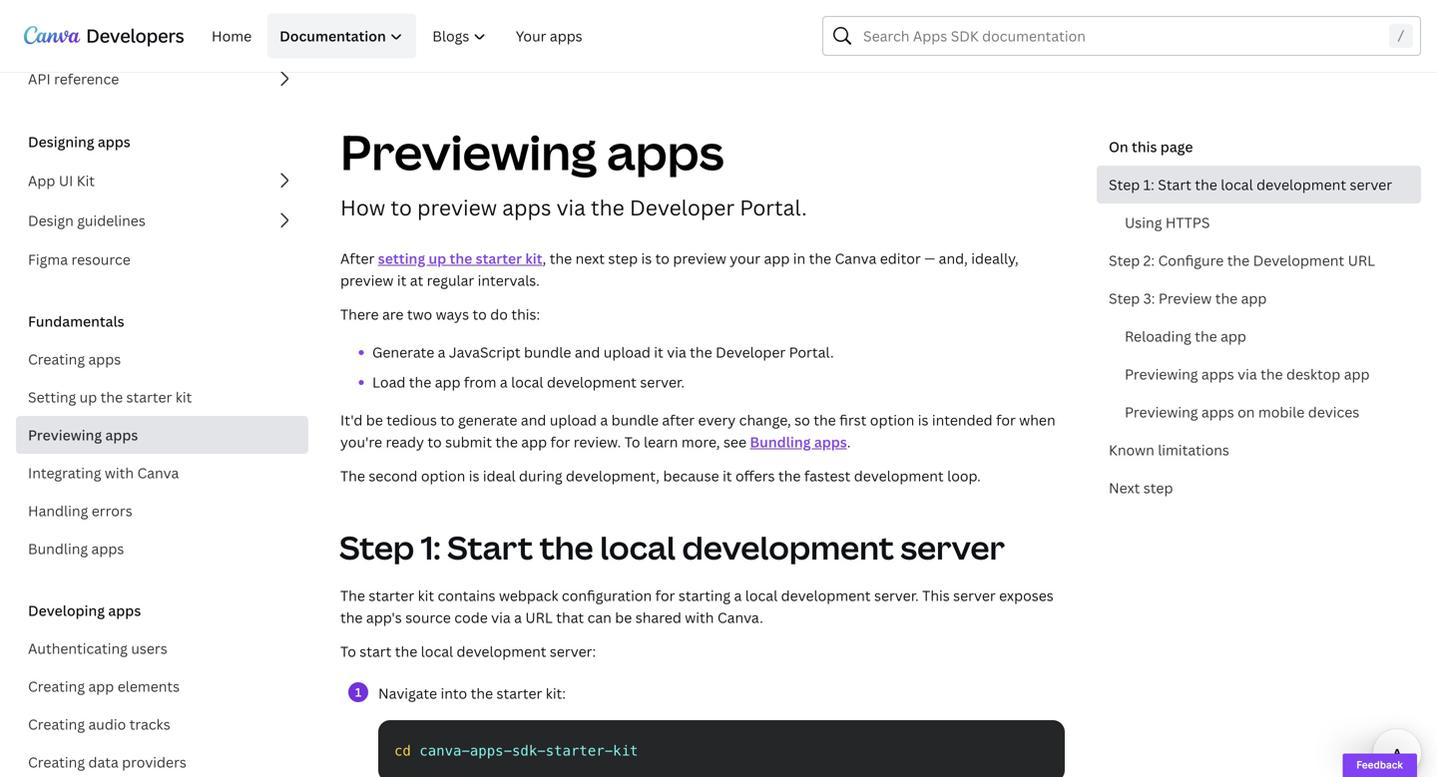 Task type: locate. For each thing, give the bounding box(es) containing it.
0 horizontal spatial bundling
[[28, 540, 88, 559]]

2 horizontal spatial is
[[918, 411, 929, 430]]

url right development
[[1348, 251, 1376, 270]]

design guidelines link
[[16, 201, 308, 241]]

up up the regular
[[429, 249, 446, 268]]

your
[[516, 26, 547, 45]]

step for step 3: preview the app link
[[1109, 289, 1140, 308]]

apps
[[550, 26, 583, 45], [607, 119, 724, 184], [98, 132, 131, 151], [502, 193, 552, 222], [88, 350, 121, 369], [1202, 365, 1235, 384], [1202, 403, 1235, 422], [105, 426, 138, 445], [814, 433, 847, 452], [91, 540, 124, 559], [108, 601, 141, 620]]

1 vertical spatial it
[[654, 343, 664, 362]]

1 vertical spatial be
[[615, 608, 632, 627]]

step 1: start the local development server up starting
[[339, 526, 1005, 570]]

the right offers
[[779, 467, 801, 486]]

1 the from the top
[[340, 467, 365, 486]]

up right setting
[[80, 388, 97, 407]]

to right how
[[391, 193, 412, 222]]

it left offers
[[723, 467, 732, 486]]

0 vertical spatial step
[[608, 249, 638, 268]]

is inside , the next step is to preview your app in the canva editor — and, ideally, preview it at regular intervals.
[[641, 249, 652, 268]]

to up submit
[[441, 411, 455, 430]]

developer up change,
[[716, 343, 786, 362]]

app left from
[[435, 373, 461, 392]]

up
[[429, 249, 446, 268], [80, 388, 97, 407]]

3 creating from the top
[[28, 715, 85, 734]]

mobile
[[1259, 403, 1305, 422]]

the right start
[[395, 642, 418, 661]]

server. up after
[[640, 373, 685, 392]]

step 2: configure the development url link
[[1097, 242, 1422, 280]]

designing apps
[[28, 132, 131, 151]]

and up load the app from a local development server.
[[575, 343, 600, 362]]

that
[[556, 608, 584, 627]]

the
[[340, 467, 365, 486], [340, 587, 365, 605]]

kit:
[[546, 684, 566, 703]]

to inside previewing apps how to preview apps via the developer portal.
[[391, 193, 412, 222]]

0 horizontal spatial upload
[[550, 411, 597, 430]]

the for the starter kit contains webpack configuration for starting a local development server. this server exposes the app's source code via a url that can be shared with canva.
[[340, 587, 365, 605]]

offers
[[736, 467, 775, 486]]

1 vertical spatial canva
[[137, 464, 179, 483]]

1 horizontal spatial for
[[656, 587, 675, 605]]

apps for previewing apps
[[105, 426, 138, 445]]

handling
[[28, 502, 88, 521]]

creating left data
[[28, 753, 85, 772]]

to left learn
[[625, 433, 641, 452]]

0 horizontal spatial url
[[525, 608, 553, 627]]

the up next
[[591, 193, 625, 222]]

the inside the starter kit contains webpack configuration for starting a local development server. this server exposes the app's source code via a url that can be shared with canva.
[[340, 587, 365, 605]]

devices
[[1309, 403, 1360, 422]]

bundling for bundling apps
[[28, 540, 88, 559]]

when
[[1020, 411, 1056, 430]]

the up the regular
[[450, 249, 472, 268]]

2 horizontal spatial preview
[[673, 249, 727, 268]]

it up after
[[654, 343, 664, 362]]

1 horizontal spatial it
[[654, 343, 664, 362]]

creating for creating data providers
[[28, 753, 85, 772]]

local down on this page heading
[[1221, 175, 1254, 194]]

0 vertical spatial server
[[1350, 175, 1393, 194]]

on this page heading
[[1097, 136, 1422, 158]]

1 vertical spatial preview
[[673, 249, 727, 268]]

to inside , the next step is to preview your app in the canva editor — and, ideally, preview it at regular intervals.
[[656, 249, 670, 268]]

1 creating from the top
[[28, 350, 85, 369]]

starter down creating apps link
[[126, 388, 172, 407]]

apps for bundling apps
[[91, 540, 124, 559]]

the down you're
[[340, 467, 365, 486]]

bundling down change,
[[750, 433, 811, 452]]

bundling apps link down errors
[[16, 530, 308, 568]]

1 vertical spatial 1:
[[421, 526, 441, 570]]

be right it'd
[[366, 411, 383, 430]]

tedious
[[387, 411, 437, 430]]

cd
[[394, 743, 411, 760]]

1 vertical spatial with
[[685, 608, 714, 627]]

1 vertical spatial upload
[[550, 411, 597, 430]]

bundling apps
[[28, 540, 124, 559]]

0 horizontal spatial bundle
[[524, 343, 571, 362]]

kit up the source
[[418, 587, 434, 605]]

start down page
[[1158, 175, 1192, 194]]

0 vertical spatial is
[[641, 249, 652, 268]]

start
[[360, 642, 392, 661]]

are
[[382, 305, 404, 324]]

0 vertical spatial developer
[[630, 193, 735, 222]]

1 horizontal spatial step 1: start the local development server
[[1109, 175, 1393, 194]]

to right next
[[656, 249, 670, 268]]

local up configuration
[[600, 526, 676, 570]]

1 vertical spatial up
[[80, 388, 97, 407]]

1 vertical spatial bundling apps link
[[16, 530, 308, 568]]

portal. up the so
[[789, 343, 834, 362]]

using https link
[[1113, 204, 1422, 242]]

0 vertical spatial bundling
[[750, 433, 811, 452]]

1 vertical spatial for
[[551, 433, 570, 452]]

0 vertical spatial url
[[1348, 251, 1376, 270]]

0 horizontal spatial up
[[80, 388, 97, 407]]

it inside , the next step is to preview your app in the canva editor — and, ideally, preview it at regular intervals.
[[397, 271, 407, 290]]

from
[[464, 373, 497, 392]]

0 horizontal spatial preview
[[340, 271, 394, 290]]

designing
[[28, 132, 94, 151]]

via inside the starter kit contains webpack configuration for starting a local development server. this server exposes the app's source code via a url that can be shared with canva.
[[491, 608, 511, 627]]

1 vertical spatial start
[[447, 526, 533, 570]]

2 horizontal spatial it
[[723, 467, 732, 486]]

0 vertical spatial up
[[429, 249, 446, 268]]

app down step 2: configure the development url link
[[1242, 289, 1267, 308]]

Search Apps SDK documentation text field
[[823, 16, 1422, 56]]

0 vertical spatial the
[[340, 467, 365, 486]]

ready
[[386, 433, 424, 452]]

using
[[1125, 213, 1162, 232]]

the up previewing apps
[[100, 388, 123, 407]]

preview inside previewing apps how to preview apps via the developer portal.
[[417, 193, 497, 222]]

a up the review.
[[600, 411, 608, 430]]

can
[[588, 608, 612, 627]]

1 vertical spatial server
[[901, 526, 1005, 570]]

using https
[[1125, 213, 1210, 232]]

2 creating from the top
[[28, 677, 85, 696]]

upload inside it'd be tedious to generate and upload a bundle after every change, so the first option is intended for when you're ready to submit the app for review. to learn more, see
[[550, 411, 597, 430]]

bundling down handling
[[28, 540, 88, 559]]

developer inside previewing apps how to preview apps via the developer portal.
[[630, 193, 735, 222]]

api reference link
[[16, 59, 308, 99]]

the up every
[[690, 343, 712, 362]]

0 vertical spatial start
[[1158, 175, 1192, 194]]

it left the at
[[397, 271, 407, 290]]

via right code
[[491, 608, 511, 627]]

4 creating from the top
[[28, 753, 85, 772]]

0 horizontal spatial and
[[521, 411, 546, 430]]

to start the local development server:
[[340, 642, 596, 661]]

first
[[840, 411, 867, 430]]

is left intended
[[918, 411, 929, 430]]

0 vertical spatial and
[[575, 343, 600, 362]]

editor
[[880, 249, 921, 268]]

option inside it'd be tedious to generate and upload a bundle after every change, so the first option is intended for when you're ready to submit the app for review. to learn more, see
[[870, 411, 915, 430]]

1 horizontal spatial canva
[[835, 249, 877, 268]]

handling errors link
[[16, 492, 308, 530]]

via up next
[[557, 193, 586, 222]]

next step
[[1109, 479, 1173, 498]]

/
[[1397, 27, 1406, 44]]

for left the review.
[[551, 433, 570, 452]]

to right 'ready'
[[428, 433, 442, 452]]

be inside it'd be tedious to generate and upload a bundle after every change, so the first option is intended for when you're ready to submit the app for review. to learn more, see
[[366, 411, 383, 430]]

1: up the contains
[[421, 526, 441, 570]]

1 vertical spatial the
[[340, 587, 365, 605]]

previewing for previewing apps
[[28, 426, 102, 445]]

the right load
[[409, 373, 432, 392]]

0 vertical spatial step 1: start the local development server
[[1109, 175, 1393, 194]]

0 horizontal spatial step
[[608, 249, 638, 268]]

2 vertical spatial is
[[469, 467, 480, 486]]

1 horizontal spatial upload
[[604, 343, 651, 362]]

2 vertical spatial server
[[954, 587, 996, 605]]

creating for creating app elements
[[28, 677, 85, 696]]

1 vertical spatial server.
[[875, 587, 919, 605]]

step 3: preview the app
[[1109, 289, 1267, 308]]

https
[[1166, 213, 1210, 232]]

start up the contains
[[447, 526, 533, 570]]

0 horizontal spatial step 1: start the local development server
[[339, 526, 1005, 570]]

bundle inside it'd be tedious to generate and upload a bundle after every change, so the first option is intended for when you're ready to submit the app for review. to learn more, see
[[612, 411, 659, 430]]

with up errors
[[105, 464, 134, 483]]

next
[[1109, 479, 1140, 498]]

navigate
[[378, 684, 437, 703]]

apps for bundling apps .
[[814, 433, 847, 452]]

0 vertical spatial portal.
[[740, 193, 807, 222]]

creating up setting
[[28, 350, 85, 369]]

preview down after
[[340, 271, 394, 290]]

blogs
[[433, 26, 470, 45]]

0 horizontal spatial canva
[[137, 464, 179, 483]]

the up the https
[[1195, 175, 1218, 194]]

apps-
[[470, 743, 512, 760]]

app ui kit
[[28, 171, 95, 190]]

1 horizontal spatial 1:
[[1144, 175, 1155, 194]]

the
[[1195, 175, 1218, 194], [591, 193, 625, 222], [450, 249, 472, 268], [550, 249, 572, 268], [809, 249, 832, 268], [1228, 251, 1250, 270], [1216, 289, 1238, 308], [1195, 327, 1218, 346], [690, 343, 712, 362], [1261, 365, 1283, 384], [409, 373, 432, 392], [100, 388, 123, 407], [814, 411, 836, 430], [496, 433, 518, 452], [779, 467, 801, 486], [540, 526, 594, 570], [340, 608, 363, 627], [395, 642, 418, 661], [471, 684, 493, 703]]

developing apps
[[28, 601, 141, 620]]

option down submit
[[421, 467, 466, 486]]

1 horizontal spatial option
[[870, 411, 915, 430]]

0 vertical spatial for
[[996, 411, 1016, 430]]

creating for creating audio tracks
[[28, 715, 85, 734]]

local
[[1221, 175, 1254, 194], [511, 373, 544, 392], [600, 526, 676, 570], [745, 587, 778, 605], [421, 642, 453, 661]]

previewing apps on mobile devices link
[[1113, 393, 1422, 431]]

0 vertical spatial bundling apps link
[[750, 433, 847, 452]]

previewing apps
[[28, 426, 138, 445]]

0 horizontal spatial bundling apps link
[[16, 530, 308, 568]]

the left app's
[[340, 608, 363, 627]]

the starter kit contains webpack configuration for starting a local development server. this server exposes the app's source code via a url that can be shared with canva.
[[340, 587, 1054, 627]]

shared
[[636, 608, 682, 627]]

0 horizontal spatial 1:
[[421, 526, 441, 570]]

with down starting
[[685, 608, 714, 627]]

be
[[366, 411, 383, 430], [615, 608, 632, 627]]

1 horizontal spatial start
[[1158, 175, 1192, 194]]

creating down authenticating
[[28, 677, 85, 696]]

1 vertical spatial is
[[918, 411, 929, 430]]

1 horizontal spatial bundling apps link
[[750, 433, 847, 452]]

every
[[698, 411, 736, 430]]

0 horizontal spatial it
[[397, 271, 407, 290]]

1: down on this page
[[1144, 175, 1155, 194]]

0 vertical spatial canva
[[835, 249, 877, 268]]

documentation button
[[268, 13, 416, 58]]

1 vertical spatial and
[[521, 411, 546, 430]]

step 3: preview the app link
[[1097, 280, 1422, 317]]

reloading the app link
[[1113, 317, 1422, 355]]

how
[[340, 193, 386, 222]]

bundling
[[750, 433, 811, 452], [28, 540, 88, 559]]

1 horizontal spatial to
[[625, 433, 641, 452]]

app
[[28, 171, 55, 190]]

0 vertical spatial to
[[625, 433, 641, 452]]

setting up the starter kit
[[28, 388, 192, 407]]

app up the during
[[521, 433, 547, 452]]

the up the previewing apps on mobile devices link
[[1261, 365, 1283, 384]]

server. left this
[[875, 587, 919, 605]]

1 vertical spatial bundling
[[28, 540, 88, 559]]

providers
[[122, 753, 187, 772]]

is right next
[[641, 249, 652, 268]]

preview left your
[[673, 249, 727, 268]]

1 vertical spatial step
[[1144, 479, 1173, 498]]

generate
[[458, 411, 518, 430]]

review.
[[574, 433, 621, 452]]

0 horizontal spatial start
[[447, 526, 533, 570]]

integrating with canva
[[28, 464, 179, 483]]

apps for developing apps
[[108, 601, 141, 620]]

creating apps link
[[16, 340, 308, 378]]

1 vertical spatial bundle
[[612, 411, 659, 430]]

0 horizontal spatial be
[[366, 411, 383, 430]]

0 vertical spatial server.
[[640, 373, 685, 392]]

next
[[576, 249, 605, 268]]

be inside the starter kit contains webpack configuration for starting a local development server. this server exposes the app's source code via a url that can be shared with canva.
[[615, 608, 632, 627]]

step left 3:
[[1109, 289, 1140, 308]]

developer up , the next step is to preview your app in the canva editor — and, ideally, preview it at regular intervals.
[[630, 193, 735, 222]]

bundling apps link down the so
[[750, 433, 847, 452]]

0 vertical spatial preview
[[417, 193, 497, 222]]

it
[[397, 271, 407, 290], [654, 343, 664, 362], [723, 467, 732, 486]]

0 horizontal spatial option
[[421, 467, 466, 486]]

1 vertical spatial url
[[525, 608, 553, 627]]

local up canva. at the bottom of the page
[[745, 587, 778, 605]]

1 horizontal spatial bundle
[[612, 411, 659, 430]]

handling errors
[[28, 502, 132, 521]]

the down generate
[[496, 433, 518, 452]]

development
[[1257, 175, 1347, 194], [547, 373, 637, 392], [854, 467, 944, 486], [682, 526, 894, 570], [781, 587, 871, 605], [457, 642, 547, 661]]

previewing inside previewing apps how to preview apps via the developer portal.
[[340, 119, 597, 184]]

2:
[[1144, 251, 1155, 270]]

step 2: configure the development url
[[1109, 251, 1376, 270]]

portal. up in
[[740, 193, 807, 222]]

and
[[575, 343, 600, 362], [521, 411, 546, 430]]

creating left audio
[[28, 715, 85, 734]]

2 vertical spatial for
[[656, 587, 675, 605]]

0 vertical spatial be
[[366, 411, 383, 430]]

is left ideal
[[469, 467, 480, 486]]

source
[[406, 608, 451, 627]]

step 1: start the local development server down on this page heading
[[1109, 175, 1393, 194]]

step down 'on'
[[1109, 175, 1140, 194]]

starter up app's
[[369, 587, 414, 605]]

second
[[369, 467, 418, 486]]

0 vertical spatial option
[[870, 411, 915, 430]]

your apps link
[[504, 13, 595, 58]]

for up "shared"
[[656, 587, 675, 605]]

1 horizontal spatial url
[[1348, 251, 1376, 270]]

to left start
[[340, 642, 356, 661]]

apps for designing apps
[[98, 132, 131, 151]]

0 horizontal spatial with
[[105, 464, 134, 483]]

0 vertical spatial with
[[105, 464, 134, 483]]

canva developers logo image
[[24, 25, 184, 46]]

previewing apps via the desktop app
[[1125, 365, 1370, 384]]

a right from
[[500, 373, 508, 392]]

previewing for previewing apps via the desktop app
[[1125, 365, 1198, 384]]

1 horizontal spatial and
[[575, 343, 600, 362]]

1 horizontal spatial bundling
[[750, 433, 811, 452]]

navigate into the starter kit:
[[378, 684, 566, 703]]

preview up setting up the starter kit link
[[417, 193, 497, 222]]

apps for creating apps
[[88, 350, 121, 369]]

1 horizontal spatial with
[[685, 608, 714, 627]]

1 horizontal spatial is
[[641, 249, 652, 268]]

app
[[764, 249, 790, 268], [1242, 289, 1267, 308], [1221, 327, 1247, 346], [1344, 365, 1370, 384], [435, 373, 461, 392], [521, 433, 547, 452], [88, 677, 114, 696]]

canva left editor
[[835, 249, 877, 268]]

bundle up load the app from a local development server.
[[524, 343, 571, 362]]

bundle up learn
[[612, 411, 659, 430]]

server.
[[640, 373, 685, 392], [875, 587, 919, 605]]

0 horizontal spatial to
[[340, 642, 356, 661]]

1 horizontal spatial preview
[[417, 193, 497, 222]]

kit inside the starter kit contains webpack configuration for starting a local development server. this server exposes the app's source code via a url that can be shared with canva.
[[418, 587, 434, 605]]

0 vertical spatial bundle
[[524, 343, 571, 362]]

creating for creating apps
[[28, 350, 85, 369]]

local right from
[[511, 373, 544, 392]]

canva up the handling errors link
[[137, 464, 179, 483]]

1 horizontal spatial be
[[615, 608, 632, 627]]

canva
[[835, 249, 877, 268], [137, 464, 179, 483]]

generate
[[372, 343, 435, 362]]

design
[[28, 211, 74, 230]]

setting
[[378, 249, 425, 268]]

a inside it'd be tedious to generate and upload a bundle after every change, so the first option is intended for when you're ready to submit the app for review. to learn more, see
[[600, 411, 608, 430]]

figma
[[28, 250, 68, 269]]

option right first
[[870, 411, 915, 430]]

for left when
[[996, 411, 1016, 430]]

2 the from the top
[[340, 587, 365, 605]]

0 vertical spatial it
[[397, 271, 407, 290]]

1 horizontal spatial server.
[[875, 587, 919, 605]]

to
[[391, 193, 412, 222], [656, 249, 670, 268], [473, 305, 487, 324], [441, 411, 455, 430], [428, 433, 442, 452]]

starter inside the starter kit contains webpack configuration for starting a local development server. this server exposes the app's source code via a url that can be shared with canva.
[[369, 587, 414, 605]]



Task type: describe. For each thing, give the bounding box(es) containing it.
known
[[1109, 441, 1155, 460]]

at
[[410, 271, 424, 290]]

to left the do
[[473, 305, 487, 324]]

preview
[[1159, 289, 1212, 308]]

step for step 2: configure the development url link
[[1109, 251, 1140, 270]]

reference
[[54, 69, 119, 88]]

the down the step 2: configure the development url
[[1216, 289, 1238, 308]]

1 vertical spatial option
[[421, 467, 466, 486]]

the right ,
[[550, 249, 572, 268]]

via up on at the bottom right of the page
[[1238, 365, 1258, 384]]

creating data providers
[[28, 753, 187, 772]]

for inside the starter kit contains webpack configuration for starting a local development server. this server exposes the app's source code via a url that can be shared with canva.
[[656, 587, 675, 605]]

fundamentals
[[28, 312, 124, 331]]

via inside previewing apps how to preview apps via the developer portal.
[[557, 193, 586, 222]]

previewing for previewing apps how to preview apps via the developer portal.
[[340, 119, 597, 184]]

resource
[[71, 250, 131, 269]]

next step link
[[1097, 469, 1422, 507]]

the right into
[[471, 684, 493, 703]]

portal. inside previewing apps how to preview apps via the developer portal.
[[740, 193, 807, 222]]

see
[[724, 433, 747, 452]]

2 horizontal spatial for
[[996, 411, 1016, 430]]

step up app's
[[339, 526, 415, 570]]

regular
[[427, 271, 474, 290]]

figma resource link
[[16, 241, 308, 279]]

and inside it'd be tedious to generate and upload a bundle after every change, so the first option is intended for when you're ready to submit the app for review. to learn more, see
[[521, 411, 546, 430]]

because
[[663, 467, 719, 486]]

,
[[543, 249, 546, 268]]

local inside step 1: start the local development server link
[[1221, 175, 1254, 194]]

two
[[407, 305, 432, 324]]

developing
[[28, 601, 105, 620]]

previewing apps via the desktop app link
[[1113, 355, 1422, 393]]

the inside the starter kit contains webpack configuration for starting a local development server. this server exposes the app's source code via a url that can be shared with canva.
[[340, 608, 363, 627]]

into
[[441, 684, 467, 703]]

1 vertical spatial to
[[340, 642, 356, 661]]

app up creating audio tracks
[[88, 677, 114, 696]]

the up webpack
[[540, 526, 594, 570]]

starter up intervals.
[[476, 249, 522, 268]]

known limitations
[[1109, 441, 1230, 460]]

on this page
[[1109, 137, 1193, 156]]

integrating
[[28, 464, 101, 483]]

users
[[131, 639, 167, 658]]

sdk-
[[512, 743, 546, 760]]

url inside the starter kit contains webpack configuration for starting a local development server. this server exposes the app's source code via a url that can be shared with canva.
[[525, 608, 553, 627]]

a down webpack
[[514, 608, 522, 627]]

previewing for previewing apps on mobile devices
[[1125, 403, 1198, 422]]

step inside , the next step is to preview your app in the canva editor — and, ideally, preview it at regular intervals.
[[608, 249, 638, 268]]

figma resource
[[28, 250, 131, 269]]

your
[[730, 249, 761, 268]]

intended
[[932, 411, 993, 430]]

step 1: start the local development server link
[[1097, 166, 1422, 204]]

in
[[793, 249, 806, 268]]

the second option is ideal during development, because it offers the fastest development loop.
[[340, 467, 981, 486]]

contains
[[438, 587, 496, 605]]

0 horizontal spatial server.
[[640, 373, 685, 392]]

app up previewing apps via the desktop app at the right of page
[[1221, 327, 1247, 346]]

via up after
[[667, 343, 687, 362]]

configure
[[1159, 251, 1224, 270]]

0 vertical spatial 1:
[[1144, 175, 1155, 194]]

guidelines
[[77, 211, 146, 230]]

api
[[28, 69, 51, 88]]

server. inside the starter kit contains webpack configuration for starting a local development server. this server exposes the app's source code via a url that can be shared with canva.
[[875, 587, 919, 605]]

app right desktop at the top of page
[[1344, 365, 1370, 384]]

load
[[372, 373, 406, 392]]

to inside it'd be tedious to generate and upload a bundle after every change, so the first option is intended for when you're ready to submit the app for review. to learn more, see
[[625, 433, 641, 452]]

1 vertical spatial developer
[[716, 343, 786, 362]]

do
[[490, 305, 508, 324]]

apps for previewing apps on mobile devices
[[1202, 403, 1235, 422]]

this
[[923, 587, 950, 605]]

1 horizontal spatial up
[[429, 249, 446, 268]]

you're
[[340, 433, 382, 452]]

javascript
[[449, 343, 521, 362]]

apps for your apps
[[550, 26, 583, 45]]

app's
[[366, 608, 402, 627]]

2 vertical spatial it
[[723, 467, 732, 486]]

2 vertical spatial preview
[[340, 271, 394, 290]]

more,
[[682, 433, 720, 452]]

authenticating users
[[28, 639, 167, 658]]

canva inside , the next step is to preview your app in the canva editor — and, ideally, preview it at regular intervals.
[[835, 249, 877, 268]]

kit up previewing apps link
[[176, 388, 192, 407]]

a down there are two ways to do this:
[[438, 343, 446, 362]]

0 horizontal spatial for
[[551, 433, 570, 452]]

page
[[1161, 137, 1193, 156]]

elements
[[118, 677, 180, 696]]

cd canva-apps-sdk-starter-kit
[[394, 743, 638, 760]]

it'd be tedious to generate and upload a bundle after every change, so the first option is intended for when you're ready to submit the app for review. to learn more, see
[[340, 411, 1056, 452]]

bundling for bundling apps .
[[750, 433, 811, 452]]

it'd
[[340, 411, 363, 430]]

generate a javascript bundle and upload it via the developer portal.
[[372, 343, 834, 362]]

local inside the starter kit contains webpack configuration for starting a local development server. this server exposes the app's source code via a url that can be shared with canva.
[[745, 587, 778, 605]]

3:
[[1144, 289, 1156, 308]]

your apps
[[516, 26, 583, 45]]

the up step 3: preview the app link
[[1228, 251, 1250, 270]]

app inside it'd be tedious to generate and upload a bundle after every change, so the first option is intended for when you're ready to submit the app for review. to learn more, see
[[521, 433, 547, 452]]

is inside it'd be tedious to generate and upload a bundle after every change, so the first option is intended for when you're ready to submit the app for review. to learn more, see
[[918, 411, 929, 430]]

with inside the starter kit contains webpack configuration for starting a local development server. this server exposes the app's source code via a url that can be shared with canva.
[[685, 608, 714, 627]]

exposes
[[999, 587, 1054, 605]]

0 vertical spatial upload
[[604, 343, 651, 362]]

1 vertical spatial portal.
[[789, 343, 834, 362]]

starter left kit:
[[497, 684, 542, 703]]

there are two ways to do this:
[[340, 305, 540, 324]]

app inside , the next step is to preview your app in the canva editor — and, ideally, preview it at regular intervals.
[[764, 249, 790, 268]]

1 vertical spatial step 1: start the local development server
[[339, 526, 1005, 570]]

previewing apps link
[[16, 416, 308, 454]]

configuration
[[562, 587, 652, 605]]

the inside previewing apps how to preview apps via the developer portal.
[[591, 193, 625, 222]]

apps for previewing apps via the desktop app
[[1202, 365, 1235, 384]]

bundling apps .
[[750, 433, 851, 452]]

apps for previewing apps how to preview apps via the developer portal.
[[607, 119, 724, 184]]

canva-
[[420, 743, 470, 760]]

, the next step is to preview your app in the canva editor — and, ideally, preview it at regular intervals.
[[340, 249, 1019, 290]]

creating audio tracks
[[28, 715, 170, 734]]

a up canva. at the bottom of the page
[[734, 587, 742, 605]]

reloading the app
[[1125, 327, 1247, 346]]

development inside the starter kit contains webpack configuration for starting a local development server. this server exposes the app's source code via a url that can be shared with canva.
[[781, 587, 871, 605]]

the right the so
[[814, 411, 836, 430]]

.
[[847, 433, 851, 452]]

the right in
[[809, 249, 832, 268]]

data
[[88, 753, 119, 772]]

the down step 3: preview the app
[[1195, 327, 1218, 346]]

setting up the starter kit link
[[378, 249, 543, 268]]

creating data providers link
[[16, 744, 308, 778]]

kit up intervals.
[[525, 249, 543, 268]]

server inside the starter kit contains webpack configuration for starting a local development server. this server exposes the app's source code via a url that can be shared with canva.
[[954, 587, 996, 605]]

limitations
[[1158, 441, 1230, 460]]

kit right sdk-
[[613, 743, 638, 760]]

— and,
[[925, 249, 968, 268]]

previewing apps on mobile devices
[[1125, 403, 1360, 422]]

local down the source
[[421, 642, 453, 661]]

on
[[1109, 137, 1129, 156]]

1 horizontal spatial step
[[1144, 479, 1173, 498]]

app ui kit link
[[16, 161, 308, 201]]

the for the second option is ideal during development, because it offers the fastest development loop.
[[340, 467, 365, 486]]

so
[[795, 411, 810, 430]]

during
[[519, 467, 563, 486]]

change,
[[739, 411, 791, 430]]

starter-
[[546, 743, 613, 760]]

creating app elements
[[28, 677, 180, 696]]

creating audio tracks link
[[16, 706, 308, 744]]

step for step 1: start the local development server link on the right top of the page
[[1109, 175, 1140, 194]]

setting up the starter kit link
[[16, 378, 308, 416]]



Task type: vqa. For each thing, say whether or not it's contained in the screenshot.
Do on the top of page
yes



